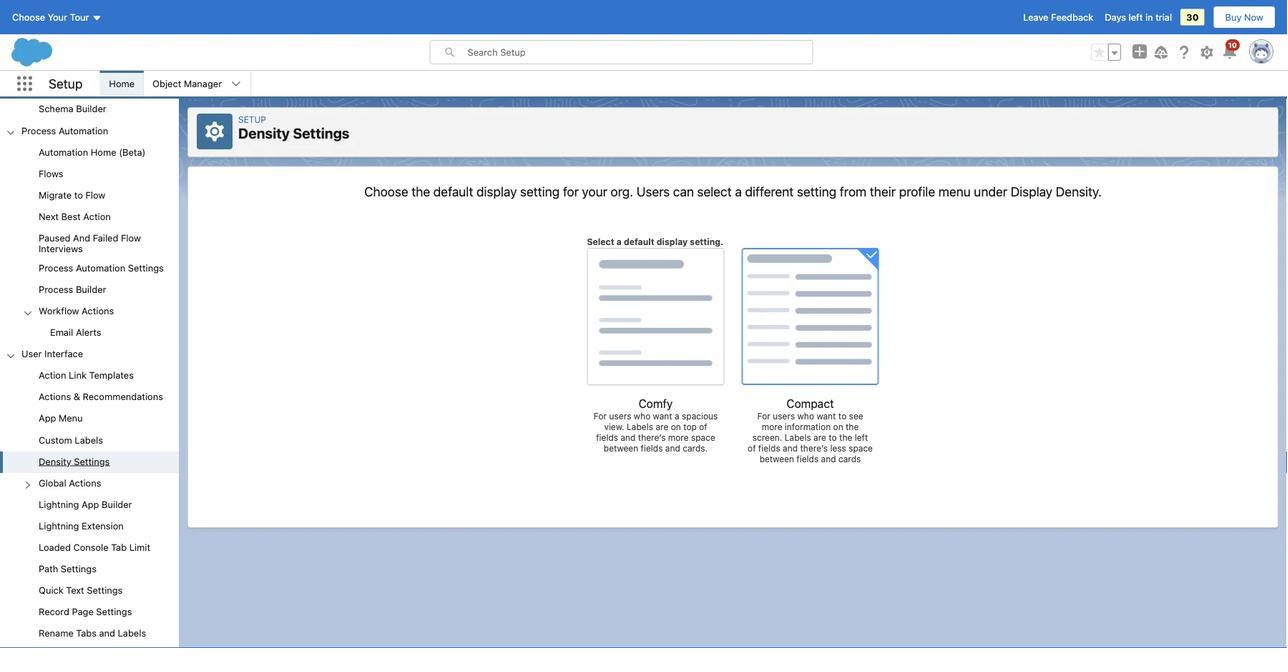 Task type: locate. For each thing, give the bounding box(es) containing it.
setting
[[520, 184, 560, 200], [797, 184, 837, 200]]

Search Setup text field
[[468, 41, 812, 64]]

1 want from the left
[[653, 412, 672, 422]]

1 vertical spatial between
[[760, 455, 794, 465]]

object manager link
[[144, 71, 230, 97]]

who up information
[[798, 412, 814, 422]]

for inside compact for users who want to see more information on the screen. labels are to the left of fields and there's less space between fields and cards
[[757, 412, 771, 422]]

0 vertical spatial are
[[656, 423, 669, 433]]

labels right view.
[[627, 423, 653, 433]]

1 horizontal spatial more
[[762, 423, 782, 433]]

0 vertical spatial home
[[109, 78, 135, 89]]

1 horizontal spatial users
[[773, 412, 795, 422]]

who
[[634, 412, 651, 422], [798, 412, 814, 422]]

2 for from the left
[[757, 412, 771, 422]]

0 vertical spatial process
[[21, 125, 56, 136]]

1 vertical spatial display
[[657, 237, 688, 247]]

1 horizontal spatial to
[[829, 433, 837, 443]]

under
[[974, 184, 1008, 200]]

compact for users who want to see more information on the screen. labels are to the left of fields and there's less space between fields and cards
[[748, 397, 873, 465]]

1 vertical spatial default
[[624, 237, 655, 247]]

app up 'lightning extension'
[[82, 499, 99, 510]]

1 vertical spatial left
[[855, 433, 868, 443]]

process down schema
[[21, 125, 56, 136]]

choose your tour button
[[11, 6, 103, 29]]

0 vertical spatial setup
[[49, 76, 83, 91]]

different
[[745, 184, 794, 200]]

0 vertical spatial a
[[735, 184, 742, 200]]

cards
[[839, 455, 861, 465]]

want inside compact for users who want to see more information on the screen. labels are to the left of fields and there's less space between fields and cards
[[817, 412, 836, 422]]

automation down paused and failed flow interviews link
[[76, 263, 125, 273]]

app menu link
[[39, 413, 83, 426]]

custom labels
[[39, 435, 103, 446]]

density inside tree item
[[39, 456, 71, 467]]

0 vertical spatial lightning
[[39, 499, 79, 510]]

process down interviews
[[39, 263, 73, 273]]

density down setup link
[[238, 125, 290, 142]]

0 vertical spatial of
[[699, 423, 707, 433]]

1 horizontal spatial a
[[675, 412, 680, 422]]

space
[[691, 433, 715, 443], [849, 444, 873, 454]]

builder down process automation settings link
[[76, 284, 106, 295]]

paused and failed flow interviews
[[39, 233, 141, 254]]

to left see
[[838, 412, 847, 422]]

comfy for users who want a spacious view. labels are on top of fields and there's more space between fields and cards.
[[594, 397, 718, 454]]

automation for process automation
[[59, 125, 108, 136]]

0 horizontal spatial more
[[668, 433, 689, 443]]

space inside compact for users who want to see more information on the screen. labels are to the left of fields and there's less space between fields and cards
[[849, 444, 873, 454]]

2 want from the left
[[817, 412, 836, 422]]

0 vertical spatial more
[[762, 423, 782, 433]]

1 vertical spatial are
[[814, 433, 826, 443]]

settings for density
[[293, 125, 350, 142]]

1 horizontal spatial who
[[798, 412, 814, 422]]

your
[[48, 12, 67, 23]]

1 horizontal spatial want
[[817, 412, 836, 422]]

fields left cards.
[[641, 444, 663, 454]]

labels up the tabs image
[[118, 629, 146, 639]]

want inside comfy for users who want a spacious view. labels are on top of fields and there's more space between fields and cards.
[[653, 412, 672, 422]]

group for user interface
[[0, 366, 179, 649]]

want
[[653, 412, 672, 422], [817, 412, 836, 422]]

object
[[152, 78, 181, 89]]

1 vertical spatial choose
[[364, 184, 408, 200]]

2 who from the left
[[798, 412, 814, 422]]

are down information
[[814, 433, 826, 443]]

1 vertical spatial space
[[849, 444, 873, 454]]

setup for setup
[[49, 76, 83, 91]]

leave feedback
[[1023, 12, 1094, 23]]

users up information
[[773, 412, 795, 422]]

rename
[[39, 629, 74, 639]]

for up screen.
[[757, 412, 771, 422]]

between inside compact for users who want to see more information on the screen. labels are to the left of fields and there's less space between fields and cards
[[760, 455, 794, 465]]

action
[[83, 211, 111, 222], [39, 370, 66, 381]]

settings inside setup density settings
[[293, 125, 350, 142]]

1 horizontal spatial space
[[849, 444, 873, 454]]

want for compact
[[817, 412, 836, 422]]

there's down information
[[800, 444, 828, 454]]

users inside compact for users who want to see more information on the screen. labels are to the left of fields and there's less space between fields and cards
[[773, 412, 795, 422]]

default for a
[[624, 237, 655, 247]]

1 horizontal spatial of
[[748, 444, 756, 454]]

1 vertical spatial app
[[82, 499, 99, 510]]

path settings
[[39, 564, 97, 575]]

app
[[39, 413, 56, 424], [82, 499, 99, 510]]

of down screen.
[[748, 444, 756, 454]]

home left object
[[109, 78, 135, 89]]

1 vertical spatial group
[[0, 142, 179, 345]]

more up screen.
[[762, 423, 782, 433]]

on left top
[[671, 423, 681, 433]]

builder for schema builder
[[76, 104, 106, 114]]

tab
[[111, 543, 127, 553]]

0 horizontal spatial space
[[691, 433, 715, 443]]

0 horizontal spatial a
[[617, 237, 622, 247]]

2 vertical spatial builder
[[102, 499, 132, 510]]

trial
[[1156, 12, 1172, 23]]

automation inside 'link'
[[59, 125, 108, 136]]

compact image
[[742, 249, 878, 385]]

process
[[21, 125, 56, 136], [39, 263, 73, 273], [39, 284, 73, 295]]

0 vertical spatial app
[[39, 413, 56, 424]]

group
[[1091, 44, 1121, 61], [0, 142, 179, 345], [0, 366, 179, 649]]

actions up "alerts"
[[82, 306, 114, 317]]

path
[[39, 564, 58, 575]]

want down comfy in the bottom of the page
[[653, 412, 672, 422]]

automation
[[59, 125, 108, 136], [39, 147, 88, 157], [76, 263, 125, 273]]

home link
[[100, 71, 143, 97]]

2 lightning from the top
[[39, 521, 79, 532]]

0 vertical spatial choose
[[12, 12, 45, 23]]

buy now button
[[1213, 6, 1276, 29]]

between down screen.
[[760, 455, 794, 465]]

builder inside "process automation" "tree item"
[[76, 284, 106, 295]]

action up failed
[[83, 211, 111, 222]]

on up less
[[833, 423, 843, 433]]

setting left from
[[797, 184, 837, 200]]

and left cards.
[[665, 444, 680, 454]]

there's
[[638, 433, 666, 443], [800, 444, 828, 454]]

menu
[[939, 184, 971, 200]]

1 who from the left
[[634, 412, 651, 422]]

users for compact
[[773, 412, 795, 422]]

actions inside actions & recommendations link
[[39, 392, 71, 403]]

for inside comfy for users who want a spacious view. labels are on top of fields and there's more space between fields and cards.
[[594, 412, 607, 422]]

on inside compact for users who want to see more information on the screen. labels are to the left of fields and there's less space between fields and cards
[[833, 423, 843, 433]]

see
[[849, 412, 863, 422]]

leave
[[1023, 12, 1049, 23]]

1 vertical spatial action
[[39, 370, 66, 381]]

10
[[1228, 41, 1237, 49]]

quick text settings link
[[39, 586, 123, 598]]

recommendations
[[83, 392, 163, 403]]

1 horizontal spatial setting
[[797, 184, 837, 200]]

home left (beta)
[[91, 147, 116, 157]]

flow up next best action
[[85, 190, 105, 200]]

1 vertical spatial automation
[[39, 147, 88, 157]]

setup inside setup density settings
[[238, 114, 266, 125]]

schema builder group
[[0, 56, 179, 121]]

0 horizontal spatial of
[[699, 423, 707, 433]]

1 horizontal spatial for
[[757, 412, 771, 422]]

1 vertical spatial builder
[[76, 284, 106, 295]]

0 vertical spatial there's
[[638, 433, 666, 443]]

0 horizontal spatial on
[[671, 423, 681, 433]]

1 vertical spatial the
[[846, 423, 859, 433]]

2 setting from the left
[[797, 184, 837, 200]]

actions for workflow
[[82, 306, 114, 317]]

buy now
[[1225, 12, 1264, 23]]

1 horizontal spatial are
[[814, 433, 826, 443]]

select
[[587, 237, 614, 247]]

0 vertical spatial space
[[691, 433, 715, 443]]

1 vertical spatial home
[[91, 147, 116, 157]]

0 horizontal spatial density
[[39, 456, 71, 467]]

0 horizontal spatial action
[[39, 370, 66, 381]]

tabs
[[76, 629, 97, 639]]

lightning down global
[[39, 499, 79, 510]]

of down spacious
[[699, 423, 707, 433]]

1 horizontal spatial between
[[760, 455, 794, 465]]

text
[[66, 586, 84, 596]]

workflow actions tree item
[[0, 301, 179, 345]]

1 lightning from the top
[[39, 499, 79, 510]]

information
[[785, 423, 831, 433]]

0 horizontal spatial there's
[[638, 433, 666, 443]]

space up cards
[[849, 444, 873, 454]]

settings
[[293, 125, 350, 142], [128, 263, 164, 273], [74, 456, 110, 467], [61, 564, 97, 575], [87, 586, 123, 596], [96, 607, 132, 618]]

2 vertical spatial group
[[0, 366, 179, 649]]

1 horizontal spatial on
[[833, 423, 843, 433]]

0 vertical spatial builder
[[76, 104, 106, 114]]

0 horizontal spatial choose
[[12, 12, 45, 23]]

0 horizontal spatial are
[[656, 423, 669, 433]]

loaded
[[39, 543, 71, 553]]

who for compact
[[798, 412, 814, 422]]

0 vertical spatial to
[[74, 190, 83, 200]]

2 horizontal spatial a
[[735, 184, 742, 200]]

0 vertical spatial action
[[83, 211, 111, 222]]

home
[[109, 78, 135, 89], [91, 147, 116, 157]]

1 vertical spatial setup
[[238, 114, 266, 125]]

(beta)
[[119, 147, 146, 157]]

users inside comfy for users who want a spacious view. labels are on top of fields and there's more space between fields and cards.
[[609, 412, 631, 422]]

1 horizontal spatial there's
[[800, 444, 828, 454]]

2 horizontal spatial to
[[838, 412, 847, 422]]

0 vertical spatial default
[[433, 184, 473, 200]]

alerts
[[76, 327, 101, 338]]

setting left for
[[520, 184, 560, 200]]

more inside compact for users who want to see more information on the screen. labels are to the left of fields and there's less space between fields and cards
[[762, 423, 782, 433]]

more down top
[[668, 433, 689, 443]]

labels inside comfy for users who want a spacious view. labels are on top of fields and there's more space between fields and cards.
[[627, 423, 653, 433]]

left
[[1129, 12, 1143, 23], [855, 433, 868, 443]]

days left in trial
[[1105, 12, 1172, 23]]

0 horizontal spatial flow
[[85, 190, 105, 200]]

1 horizontal spatial flow
[[121, 233, 141, 243]]

choose inside "dropdown button"
[[12, 12, 45, 23]]

2 vertical spatial a
[[675, 412, 680, 422]]

comfy image
[[588, 249, 724, 385]]

actions inside global actions link
[[69, 478, 101, 489]]

quick
[[39, 586, 64, 596]]

0 vertical spatial automation
[[59, 125, 108, 136]]

the
[[412, 184, 430, 200], [846, 423, 859, 433], [839, 433, 852, 443]]

1 vertical spatial there's
[[800, 444, 828, 454]]

0 horizontal spatial setup
[[49, 76, 83, 91]]

there's inside compact for users who want to see more information on the screen. labels are to the left of fields and there's less space between fields and cards
[[800, 444, 828, 454]]

choose for choose the default display setting for your org. users can select a different setting from their profile menu under display density.
[[364, 184, 408, 200]]

builder down picklist value sets image
[[76, 104, 106, 114]]

to
[[74, 190, 83, 200], [838, 412, 847, 422], [829, 433, 837, 443]]

0 horizontal spatial to
[[74, 190, 83, 200]]

builder
[[76, 104, 106, 114], [76, 284, 106, 295], [102, 499, 132, 510]]

0 vertical spatial flow
[[85, 190, 105, 200]]

schema builder
[[39, 104, 106, 114]]

process inside 'link'
[[21, 125, 56, 136]]

0 horizontal spatial left
[[855, 433, 868, 443]]

0 horizontal spatial who
[[634, 412, 651, 422]]

0 vertical spatial left
[[1129, 12, 1143, 23]]

actions for global
[[69, 478, 101, 489]]

lightning app builder
[[39, 499, 132, 510]]

and right tabs at the bottom left of the page
[[99, 629, 115, 639]]

1 horizontal spatial display
[[657, 237, 688, 247]]

actions down "density settings" tree item
[[69, 478, 101, 489]]

choose
[[12, 12, 45, 23], [364, 184, 408, 200]]

2 vertical spatial process
[[39, 284, 73, 295]]

1 vertical spatial density
[[39, 456, 71, 467]]

lightning
[[39, 499, 79, 510], [39, 521, 79, 532]]

group containing automation home (beta)
[[0, 142, 179, 345]]

0 vertical spatial actions
[[82, 306, 114, 317]]

process automation tree item
[[0, 121, 179, 345]]

there's down comfy in the bottom of the page
[[638, 433, 666, 443]]

for up view.
[[594, 412, 607, 422]]

0 horizontal spatial default
[[433, 184, 473, 200]]

are down comfy in the bottom of the page
[[656, 423, 669, 433]]

1 vertical spatial process
[[39, 263, 73, 273]]

leave feedback link
[[1023, 12, 1094, 23]]

30
[[1186, 12, 1199, 23]]

next
[[39, 211, 59, 222]]

fields down information
[[797, 455, 819, 465]]

1 vertical spatial lightning
[[39, 521, 79, 532]]

builder inside group
[[76, 104, 106, 114]]

tabs image
[[0, 646, 179, 649]]

1 users from the left
[[609, 412, 631, 422]]

1 vertical spatial actions
[[39, 392, 71, 403]]

display
[[477, 184, 517, 200], [657, 237, 688, 247]]

1 for from the left
[[594, 412, 607, 422]]

process for process builder
[[39, 284, 73, 295]]

email alerts
[[50, 327, 101, 338]]

left down see
[[855, 433, 868, 443]]

who down comfy in the bottom of the page
[[634, 412, 651, 422]]

settings for text
[[87, 586, 123, 596]]

on inside comfy for users who want a spacious view. labels are on top of fields and there's more space between fields and cards.
[[671, 423, 681, 433]]

space up cards.
[[691, 433, 715, 443]]

actions
[[82, 306, 114, 317], [39, 392, 71, 403], [69, 478, 101, 489]]

a right select at left top
[[617, 237, 622, 247]]

2 vertical spatial automation
[[76, 263, 125, 273]]

org.
[[611, 184, 633, 200]]

to up less
[[829, 433, 837, 443]]

automation down process automation 'link'
[[39, 147, 88, 157]]

0 vertical spatial density
[[238, 125, 290, 142]]

compact
[[787, 397, 834, 411]]

link
[[69, 370, 87, 381]]

who inside comfy for users who want a spacious view. labels are on top of fields and there's more space between fields and cards.
[[634, 412, 651, 422]]

user interface
[[21, 349, 83, 360]]

and down view.
[[621, 433, 636, 443]]

group for process automation
[[0, 142, 179, 345]]

setup
[[49, 76, 83, 91], [238, 114, 266, 125]]

lightning for lightning app builder
[[39, 499, 79, 510]]

want down "compact"
[[817, 412, 836, 422]]

action down user interface link
[[39, 370, 66, 381]]

1 vertical spatial to
[[838, 412, 847, 422]]

feedback
[[1051, 12, 1094, 23]]

to inside migrate to flow link
[[74, 190, 83, 200]]

2 users from the left
[[773, 412, 795, 422]]

a left spacious
[[675, 412, 680, 422]]

density down custom
[[39, 456, 71, 467]]

labels
[[627, 423, 653, 433], [785, 433, 811, 443], [75, 435, 103, 446], [118, 629, 146, 639]]

2 on from the left
[[833, 423, 843, 433]]

left left in
[[1129, 12, 1143, 23]]

0 vertical spatial display
[[477, 184, 517, 200]]

1 horizontal spatial default
[[624, 237, 655, 247]]

to up next best action
[[74, 190, 83, 200]]

who inside compact for users who want to see more information on the screen. labels are to the left of fields and there's less space between fields and cards
[[798, 412, 814, 422]]

display for setting
[[477, 184, 517, 200]]

actions left the &
[[39, 392, 71, 403]]

process up workflow
[[39, 284, 73, 295]]

0 vertical spatial group
[[1091, 44, 1121, 61]]

users up view.
[[609, 412, 631, 422]]

action inside user interface tree item
[[39, 370, 66, 381]]

2 vertical spatial actions
[[69, 478, 101, 489]]

record page settings link
[[39, 607, 132, 620]]

builder up extension
[[102, 499, 132, 510]]

1 vertical spatial flow
[[121, 233, 141, 243]]

and
[[621, 433, 636, 443], [665, 444, 680, 454], [783, 444, 798, 454], [821, 455, 836, 465], [99, 629, 115, 639]]

actions inside workflow actions link
[[82, 306, 114, 317]]

of
[[699, 423, 707, 433], [748, 444, 756, 454]]

flows
[[39, 168, 63, 179]]

1 horizontal spatial action
[[83, 211, 111, 222]]

interviews
[[39, 243, 83, 254]]

best
[[61, 211, 81, 222]]

1 horizontal spatial density
[[238, 125, 290, 142]]

process for process automation settings
[[39, 263, 73, 273]]

1 on from the left
[[671, 423, 681, 433]]

group containing action link templates
[[0, 366, 179, 649]]

&
[[74, 392, 80, 403]]

for for comfy
[[594, 412, 607, 422]]

0 horizontal spatial display
[[477, 184, 517, 200]]

automation down schema builder link on the left top
[[59, 125, 108, 136]]

2 vertical spatial to
[[829, 433, 837, 443]]

labels down information
[[785, 433, 811, 443]]

a right select
[[735, 184, 742, 200]]

settings inside "process automation" "tree item"
[[128, 263, 164, 273]]

density inside setup density settings
[[238, 125, 290, 142]]

email
[[50, 327, 73, 338]]

1 vertical spatial of
[[748, 444, 756, 454]]

automation home (beta) link
[[39, 147, 146, 160]]

flow right failed
[[121, 233, 141, 243]]

who for comfy
[[634, 412, 651, 422]]

app up custom
[[39, 413, 56, 424]]

flow
[[85, 190, 105, 200], [121, 233, 141, 243]]

0 horizontal spatial setting
[[520, 184, 560, 200]]

between down view.
[[604, 444, 638, 454]]

builder for process builder
[[76, 284, 106, 295]]

1 horizontal spatial choose
[[364, 184, 408, 200]]

labels up "density settings" tree item
[[75, 435, 103, 446]]

lightning up loaded
[[39, 521, 79, 532]]

and inside user interface tree item
[[99, 629, 115, 639]]

automation for process automation settings
[[76, 263, 125, 273]]

1 horizontal spatial setup
[[238, 114, 266, 125]]

labels inside compact for users who want to see more information on the screen. labels are to the left of fields and there's less space between fields and cards
[[785, 433, 811, 443]]



Task type: vqa. For each thing, say whether or not it's contained in the screenshot.
Now
yes



Task type: describe. For each thing, give the bounding box(es) containing it.
10 button
[[1221, 39, 1240, 61]]

process automation settings link
[[39, 263, 164, 276]]

display for setting.
[[657, 237, 688, 247]]

path settings link
[[39, 564, 97, 577]]

picklist value sets image
[[0, 78, 179, 99]]

are inside compact for users who want to see more information on the screen. labels are to the left of fields and there's less space between fields and cards
[[814, 433, 826, 443]]

select
[[697, 184, 732, 200]]

custom
[[39, 435, 72, 446]]

console
[[73, 543, 109, 553]]

top
[[683, 423, 697, 433]]

action link templates
[[39, 370, 134, 381]]

choose the default display setting for your org. users can select a different setting from their profile menu under display density.
[[364, 184, 1102, 200]]

actions & recommendations link
[[39, 392, 163, 405]]

labels inside "link"
[[75, 435, 103, 446]]

templates
[[89, 370, 134, 381]]

choose for choose your tour
[[12, 12, 45, 23]]

want for comfy
[[653, 412, 672, 422]]

builder inside user interface tree item
[[102, 499, 132, 510]]

users for comfy
[[609, 412, 631, 422]]

their
[[870, 184, 896, 200]]

lightning extension link
[[39, 521, 124, 534]]

density settings tree item
[[0, 452, 179, 474]]

1 horizontal spatial left
[[1129, 12, 1143, 23]]

lightning app builder link
[[39, 499, 132, 512]]

workflow actions
[[39, 306, 114, 317]]

setup for setup density settings
[[238, 114, 266, 125]]

display
[[1011, 184, 1053, 200]]

schema builder link
[[39, 104, 106, 116]]

user interface tree item
[[0, 345, 179, 649]]

home inside group
[[91, 147, 116, 157]]

and down less
[[821, 455, 836, 465]]

paused and failed flow interviews link
[[39, 233, 179, 254]]

spacious
[[682, 412, 718, 422]]

density.
[[1056, 184, 1102, 200]]

email alerts link
[[50, 327, 101, 340]]

profile
[[899, 184, 935, 200]]

less
[[830, 444, 846, 454]]

there's inside comfy for users who want a spacious view. labels are on top of fields and there's more space between fields and cards.
[[638, 433, 666, 443]]

comfy
[[639, 397, 673, 411]]

setup density settings
[[238, 114, 350, 142]]

process automation settings
[[39, 263, 164, 273]]

lightning for lightning extension
[[39, 521, 79, 532]]

of inside compact for users who want to see more information on the screen. labels are to the left of fields and there's less space between fields and cards
[[748, 444, 756, 454]]

can
[[673, 184, 694, 200]]

process for process automation
[[21, 125, 56, 136]]

record
[[39, 607, 69, 618]]

loaded console tab limit
[[39, 543, 150, 553]]

left inside compact for users who want to see more information on the screen. labels are to the left of fields and there's less space between fields and cards
[[855, 433, 868, 443]]

user interface link
[[21, 349, 83, 362]]

1 horizontal spatial app
[[82, 499, 99, 510]]

app menu
[[39, 413, 83, 424]]

select a default display setting.
[[587, 237, 724, 247]]

lightning extension
[[39, 521, 124, 532]]

fields down view.
[[596, 433, 618, 443]]

schema
[[39, 104, 73, 114]]

0 vertical spatial the
[[412, 184, 430, 200]]

for
[[563, 184, 579, 200]]

automation home (beta)
[[39, 147, 146, 157]]

extension
[[82, 521, 124, 532]]

1 vertical spatial a
[[617, 237, 622, 247]]

page
[[72, 607, 94, 618]]

now
[[1244, 12, 1264, 23]]

from
[[840, 184, 867, 200]]

workflow
[[39, 306, 79, 317]]

migrate
[[39, 190, 72, 200]]

action inside "process automation" "tree item"
[[83, 211, 111, 222]]

flow inside paused and failed flow interviews
[[121, 233, 141, 243]]

space inside comfy for users who want a spacious view. labels are on top of fields and there's more space between fields and cards.
[[691, 433, 715, 443]]

next best action link
[[39, 211, 111, 224]]

2 vertical spatial the
[[839, 433, 852, 443]]

view.
[[604, 423, 624, 433]]

1 setting from the left
[[520, 184, 560, 200]]

more inside comfy for users who want a spacious view. labels are on top of fields and there's more space between fields and cards.
[[668, 433, 689, 443]]

paused
[[39, 233, 70, 243]]

migrate to flow
[[39, 190, 105, 200]]

fields down screen.
[[758, 444, 780, 454]]

loaded console tab limit link
[[39, 543, 150, 555]]

are inside comfy for users who want a spacious view. labels are on top of fields and there's more space between fields and cards.
[[656, 423, 669, 433]]

for for compact
[[757, 412, 771, 422]]

interface
[[44, 349, 83, 360]]

tour
[[70, 12, 89, 23]]

global
[[39, 478, 66, 489]]

0 horizontal spatial app
[[39, 413, 56, 424]]

setup link
[[238, 114, 266, 125]]

cards.
[[683, 444, 708, 454]]

default for the
[[433, 184, 473, 200]]

manager
[[184, 78, 222, 89]]

settings inside tree item
[[74, 456, 110, 467]]

and
[[73, 233, 90, 243]]

next best action
[[39, 211, 111, 222]]

of inside comfy for users who want a spacious view. labels are on top of fields and there's more space between fields and cards.
[[699, 423, 707, 433]]

user
[[21, 349, 42, 360]]

screen.
[[753, 433, 782, 443]]

global actions
[[39, 478, 101, 489]]

actions & recommendations
[[39, 392, 163, 403]]

setting.
[[690, 237, 724, 247]]

density settings link
[[39, 456, 110, 469]]

settings for page
[[96, 607, 132, 618]]

process builder link
[[39, 284, 106, 297]]

flows link
[[39, 168, 63, 181]]

choose your tour
[[12, 12, 89, 23]]

between inside comfy for users who want a spacious view. labels are on top of fields and there's more space between fields and cards.
[[604, 444, 638, 454]]

rename tabs and labels link
[[39, 629, 146, 642]]

a inside comfy for users who want a spacious view. labels are on top of fields and there's more space between fields and cards.
[[675, 412, 680, 422]]

settings for automation
[[128, 263, 164, 273]]

failed
[[93, 233, 118, 243]]

custom labels link
[[39, 435, 103, 448]]

in
[[1146, 12, 1153, 23]]

process automation
[[21, 125, 108, 136]]

flow inside migrate to flow link
[[85, 190, 105, 200]]

and down information
[[783, 444, 798, 454]]



